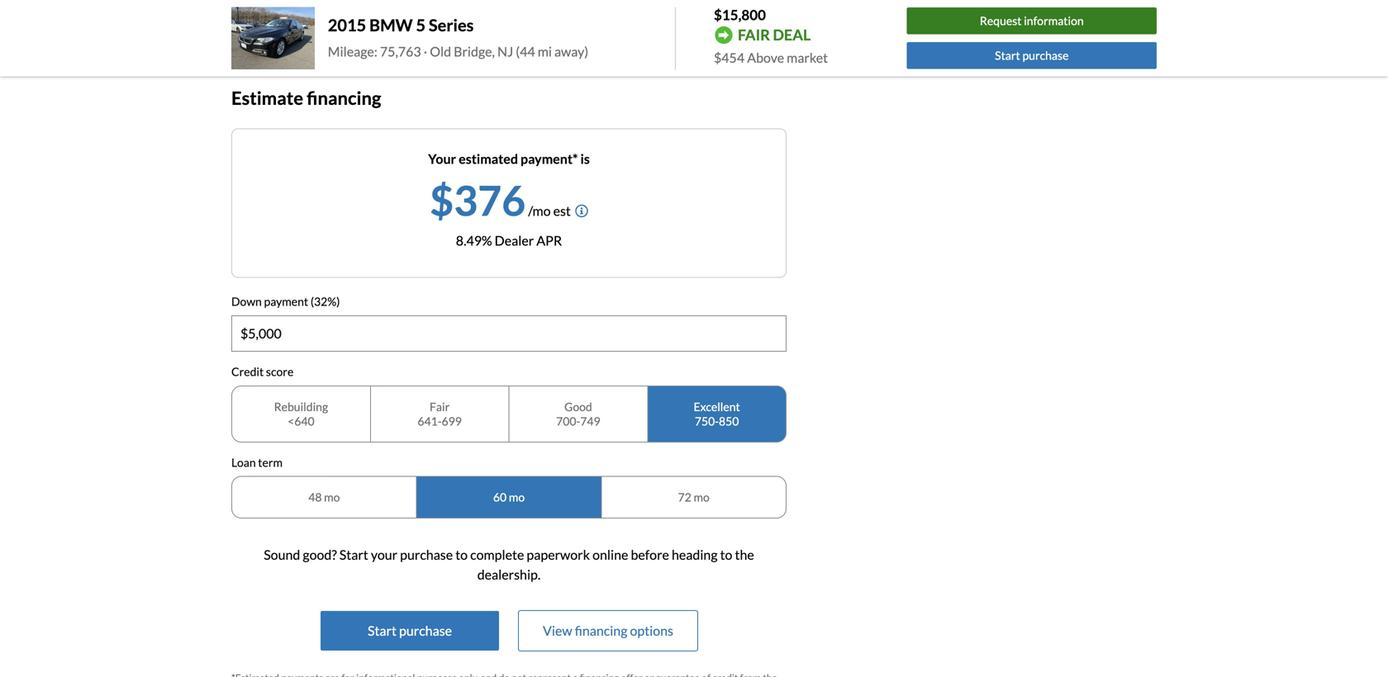 Task type: locate. For each thing, give the bounding box(es) containing it.
term
[[258, 456, 283, 470]]

·
[[400, 27, 404, 43], [424, 43, 427, 59]]

1 horizontal spatial mo
[[509, 491, 525, 505]]

mo right 48
[[324, 491, 340, 505]]

0 vertical spatial start purchase button
[[907, 42, 1157, 69]]

start left the your
[[340, 547, 368, 563]]

0 horizontal spatial ·
[[400, 27, 404, 43]]

sound good? start your purchase to complete paperwork online before heading to the dealership.
[[264, 547, 755, 583]]

1 days from the top
[[295, 7, 322, 23]]

financing inside button
[[575, 623, 628, 639]]

0 vertical spatial 7
[[284, 7, 292, 23]]

financing
[[307, 87, 381, 109], [575, 623, 628, 639]]

699
[[442, 414, 462, 428]]

info circle image
[[575, 205, 588, 218]]

· left old
[[424, 43, 427, 59]]

information
[[1024, 14, 1084, 28]]

start purchase down request information button
[[995, 48, 1069, 62]]

good?
[[303, 547, 337, 563]]

start for "start purchase" "button" to the top
[[995, 48, 1021, 62]]

0 horizontal spatial financing
[[307, 87, 381, 109]]

1 to from the left
[[456, 547, 468, 563]]

deal
[[773, 26, 811, 44]]

down
[[231, 295, 262, 309]]

1 horizontal spatial to
[[721, 547, 733, 563]]

dealer
[[495, 233, 534, 249]]

the
[[735, 547, 755, 563]]

save
[[416, 27, 442, 43]]

700-
[[556, 414, 581, 428]]

Down payment (32%) text field
[[232, 317, 786, 351]]

(32%)
[[311, 295, 340, 309]]

start
[[995, 48, 1021, 62], [340, 547, 368, 563], [368, 623, 397, 639]]

75,763
[[380, 43, 421, 59]]

1 horizontal spatial financing
[[575, 623, 628, 639]]

2 mo from the left
[[509, 491, 525, 505]]

7
[[284, 7, 292, 23], [284, 27, 292, 43]]

72 mo
[[678, 491, 710, 505]]

estimate
[[231, 87, 303, 109]]

start down 'request'
[[995, 48, 1021, 62]]

start purchase button down request information button
[[907, 42, 1157, 69]]

0 vertical spatial days
[[295, 7, 322, 23]]

0 vertical spatial ·
[[400, 27, 404, 43]]

750-
[[695, 414, 719, 428]]

<640
[[288, 414, 315, 428]]

0 horizontal spatial to
[[456, 547, 468, 563]]

0 horizontal spatial start purchase button
[[321, 612, 499, 651]]

0 horizontal spatial start purchase
[[368, 623, 452, 639]]

· left 1
[[400, 27, 404, 43]]

start purchase button down the your
[[321, 612, 499, 651]]

0 vertical spatial start
[[995, 48, 1021, 62]]

0 vertical spatial financing
[[307, 87, 381, 109]]

1 horizontal spatial start purchase
[[995, 48, 1069, 62]]

payment
[[264, 295, 308, 309]]

60
[[493, 491, 507, 505]]

excellent
[[694, 400, 740, 414]]

down payment (32%)
[[231, 295, 340, 309]]

options
[[630, 623, 674, 639]]

mo for 48 mo
[[324, 491, 340, 505]]

0 horizontal spatial mo
[[324, 491, 340, 505]]

1 vertical spatial start purchase
[[368, 623, 452, 639]]

above
[[747, 50, 785, 66]]

financing down mileage:
[[307, 87, 381, 109]]

1 vertical spatial 7
[[284, 27, 292, 43]]

2 horizontal spatial mo
[[694, 491, 710, 505]]

start down the your
[[368, 623, 397, 639]]

2 days from the top
[[295, 27, 321, 43]]

1 vertical spatial ·
[[424, 43, 427, 59]]

is
[[581, 151, 590, 167]]

7 days at this dealership 7 days on cargurus · 1 save
[[284, 7, 442, 43]]

financing right view
[[575, 623, 628, 639]]

your
[[371, 547, 398, 563]]

0 vertical spatial purchase
[[1023, 48, 1069, 62]]

1 vertical spatial start
[[340, 547, 368, 563]]

1 vertical spatial financing
[[575, 623, 628, 639]]

1 mo from the left
[[324, 491, 340, 505]]

1 7 from the top
[[284, 7, 292, 23]]

0 vertical spatial start purchase
[[995, 48, 1069, 62]]

2 to from the left
[[721, 547, 733, 563]]

1 horizontal spatial ·
[[424, 43, 427, 59]]

start purchase
[[995, 48, 1069, 62], [368, 623, 452, 639]]

score
[[266, 365, 294, 379]]

estimate financing
[[231, 87, 381, 109]]

48 mo
[[309, 491, 340, 505]]

apr
[[537, 233, 562, 249]]

days
[[295, 7, 322, 23], [295, 27, 321, 43]]

dealership.
[[478, 567, 541, 583]]

dealership
[[363, 7, 425, 23]]

$15,800
[[714, 6, 766, 23]]

2 7 from the top
[[284, 27, 292, 43]]

old
[[430, 43, 451, 59]]

start purchase button
[[907, 42, 1157, 69], [321, 612, 499, 651]]

request information button
[[907, 8, 1157, 34]]

mo right the 72
[[694, 491, 710, 505]]

to
[[456, 547, 468, 563], [721, 547, 733, 563]]

financing for view
[[575, 623, 628, 639]]

purchase inside sound good? start your purchase to complete paperwork online before heading to the dealership.
[[400, 547, 453, 563]]

2 vertical spatial purchase
[[399, 623, 452, 639]]

48
[[309, 491, 322, 505]]

2015 bmw 5 series mileage: 75,763 · old bridge, nj (44 mi away)
[[328, 15, 589, 59]]

5
[[416, 15, 426, 35]]

fair
[[430, 400, 450, 414]]

request
[[980, 14, 1022, 28]]

days left on
[[295, 27, 321, 43]]

request information
[[980, 14, 1084, 28]]

fair deal
[[738, 26, 811, 44]]

rebuilding <640
[[274, 400, 328, 428]]

mo
[[324, 491, 340, 505], [509, 491, 525, 505], [694, 491, 710, 505]]

7 days at this dealership image
[[238, 9, 265, 36]]

to left the at the right bottom of the page
[[721, 547, 733, 563]]

2 vertical spatial start
[[368, 623, 397, 639]]

to left "complete"
[[456, 547, 468, 563]]

749
[[581, 414, 601, 428]]

days left the at
[[295, 7, 322, 23]]

3 mo from the left
[[694, 491, 710, 505]]

1 vertical spatial days
[[295, 27, 321, 43]]

loan term
[[231, 456, 283, 470]]

1 vertical spatial purchase
[[400, 547, 453, 563]]

start purchase down the your
[[368, 623, 452, 639]]

mo for 72 mo
[[694, 491, 710, 505]]

1 horizontal spatial start purchase button
[[907, 42, 1157, 69]]

2015 bmw 5 series image
[[231, 7, 315, 70]]

mo right '60'
[[509, 491, 525, 505]]



Task type: vqa. For each thing, say whether or not it's contained in the screenshot.


Task type: describe. For each thing, give the bounding box(es) containing it.
sound
[[264, 547, 300, 563]]

641-
[[418, 414, 442, 428]]

bmw
[[370, 15, 413, 35]]

excellent 750-850
[[694, 400, 740, 428]]

online
[[593, 547, 629, 563]]

60 mo
[[493, 491, 525, 505]]

view
[[543, 623, 573, 639]]

before
[[631, 547, 670, 563]]

est
[[554, 203, 571, 219]]

cargurus
[[341, 27, 397, 43]]

(44
[[516, 43, 535, 59]]

purchase for "start purchase" "button" to the top
[[1023, 48, 1069, 62]]

mileage:
[[328, 43, 378, 59]]

nj
[[498, 43, 514, 59]]

purchase for "start purchase" "button" to the bottom
[[399, 623, 452, 639]]

1 vertical spatial start purchase button
[[321, 612, 499, 651]]

your estimated payment* is
[[428, 151, 590, 167]]

2015
[[328, 15, 366, 35]]

view financing options
[[543, 623, 674, 639]]

7 days at this dealership image
[[231, 3, 271, 42]]

your
[[428, 151, 456, 167]]

credit score
[[231, 365, 294, 379]]

series
[[429, 15, 474, 35]]

bridge,
[[454, 43, 495, 59]]

8.49% dealer apr
[[456, 233, 562, 249]]

payment*
[[521, 151, 578, 167]]

/mo
[[528, 203, 551, 219]]

start for "start purchase" "button" to the bottom
[[368, 623, 397, 639]]

$454 above market
[[714, 50, 828, 66]]

financing for estimate
[[307, 87, 381, 109]]

mo for 60 mo
[[509, 491, 525, 505]]

this
[[339, 7, 361, 23]]

good 700-749
[[556, 400, 601, 428]]

complete
[[471, 547, 524, 563]]

$376
[[430, 175, 526, 225]]

fair 641-699
[[418, 400, 462, 428]]

on
[[324, 27, 338, 43]]

at
[[324, 7, 336, 23]]

mi
[[538, 43, 552, 59]]

8.49%
[[456, 233, 492, 249]]

paperwork
[[527, 547, 590, 563]]

good
[[565, 400, 592, 414]]

start inside sound good? start your purchase to complete paperwork online before heading to the dealership.
[[340, 547, 368, 563]]

view financing options button
[[519, 612, 698, 651]]

· inside 7 days at this dealership 7 days on cargurus · 1 save
[[400, 27, 404, 43]]

$454
[[714, 50, 745, 66]]

850
[[719, 414, 739, 428]]

fair
[[738, 26, 770, 44]]

rebuilding
[[274, 400, 328, 414]]

credit
[[231, 365, 264, 379]]

away)
[[555, 43, 589, 59]]

72
[[678, 491, 692, 505]]

1
[[406, 27, 414, 43]]

estimated
[[459, 151, 518, 167]]

heading
[[672, 547, 718, 563]]

· inside 2015 bmw 5 series mileage: 75,763 · old bridge, nj (44 mi away)
[[424, 43, 427, 59]]

$376 /mo est
[[430, 175, 571, 225]]

loan
[[231, 456, 256, 470]]

market
[[787, 50, 828, 66]]



